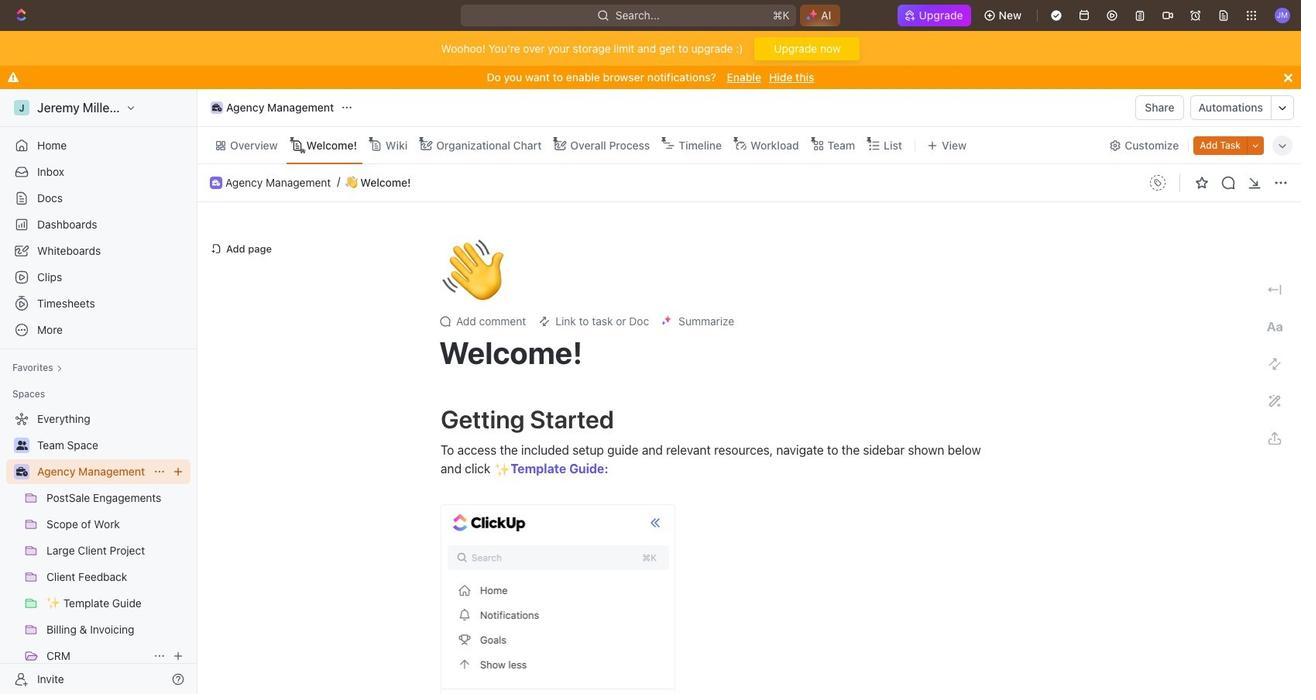 Task type: locate. For each thing, give the bounding box(es) containing it.
jeremy miller's workspace, , element
[[14, 100, 29, 115]]

business time image down business time icon
[[212, 180, 220, 186]]

0 horizontal spatial business time image
[[16, 467, 28, 476]]

business time image down the user group image
[[16, 467, 28, 476]]

tree
[[6, 407, 191, 694]]

business time image
[[212, 180, 220, 186], [16, 467, 28, 476]]

1 vertical spatial business time image
[[16, 467, 28, 476]]

1 horizontal spatial business time image
[[212, 180, 220, 186]]

tree inside sidebar navigation
[[6, 407, 191, 694]]



Task type: vqa. For each thing, say whether or not it's contained in the screenshot.
Project
no



Task type: describe. For each thing, give the bounding box(es) containing it.
dropdown menu image
[[1146, 170, 1171, 195]]

user group image
[[16, 441, 28, 450]]

0 vertical spatial business time image
[[212, 180, 220, 186]]

business time image
[[212, 104, 222, 112]]

sidebar navigation
[[0, 89, 201, 694]]



